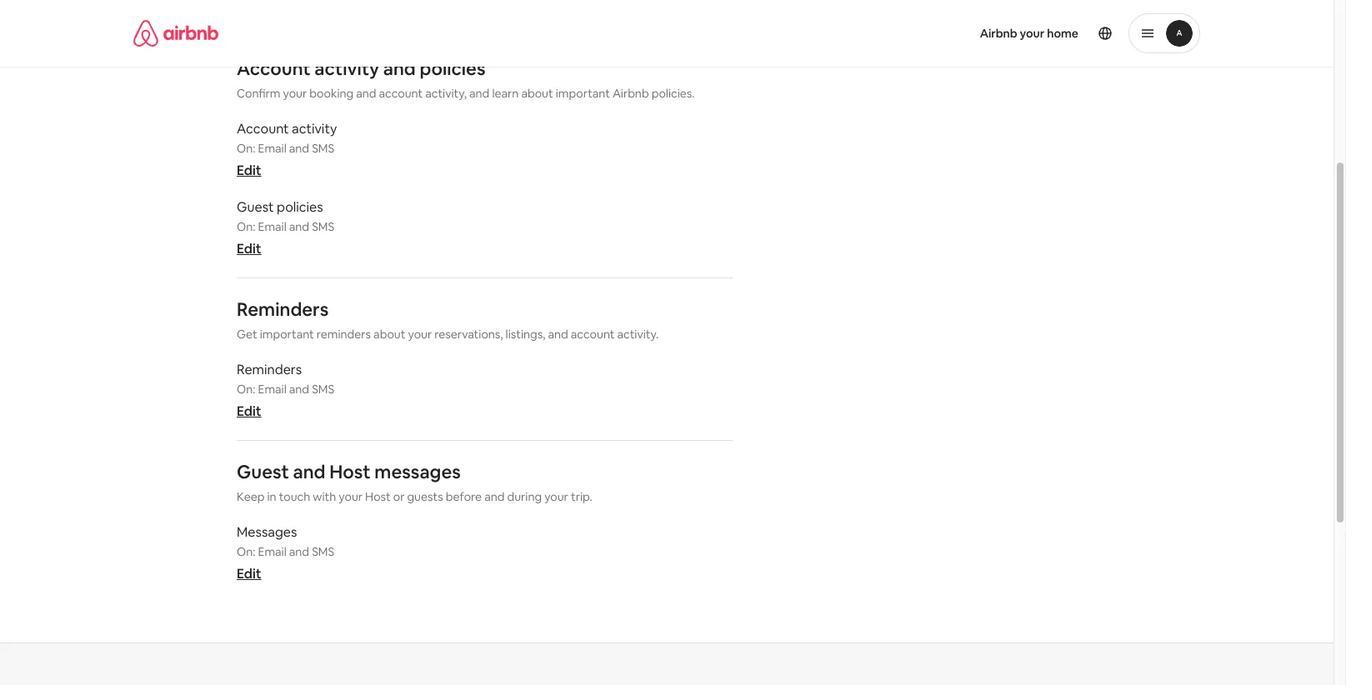 Task type: describe. For each thing, give the bounding box(es) containing it.
account inside the "reminders get important reminders about your reservations, listings, and account activity."
[[571, 327, 615, 342]]

on: inside account activity on: email and sms edit
[[237, 141, 255, 156]]

account tab panel
[[237, 57, 733, 583]]

trip.
[[571, 489, 592, 504]]

messages
[[237, 524, 297, 541]]

guests
[[407, 489, 443, 504]]

account for and
[[237, 57, 311, 80]]

activity for and
[[315, 57, 379, 80]]

and inside messages on: email and sms edit
[[289, 544, 309, 559]]

before
[[446, 489, 482, 504]]

guest and host messages keep in touch with your host or guests before and during your trip.
[[237, 460, 592, 504]]

1 vertical spatial host
[[365, 489, 391, 504]]

account for on:
[[237, 120, 289, 138]]

keep
[[237, 489, 265, 504]]

your left trip.
[[544, 489, 568, 504]]

edit inside the guest policies on: email and sms edit
[[237, 240, 261, 258]]

edit button for account activity and policies
[[237, 162, 261, 179]]

edit button for guest and host messages
[[237, 565, 261, 583]]

edit inside reminders on: email and sms edit
[[237, 403, 261, 420]]

sms inside reminders on: email and sms edit
[[312, 382, 334, 397]]

about inside the "reminders get important reminders about your reservations, listings, and account activity."
[[374, 327, 405, 342]]

learn
[[492, 86, 519, 101]]

important inside the "reminders get important reminders about your reservations, listings, and account activity."
[[260, 327, 314, 342]]

account inside account activity and policies confirm your booking and account activity, and learn about important airbnb policies.
[[379, 86, 423, 101]]

sms inside messages on: email and sms edit
[[312, 544, 334, 559]]

reservations,
[[435, 327, 503, 342]]

edit inside messages on: email and sms edit
[[237, 565, 261, 583]]

your right with
[[339, 489, 363, 504]]

airbnb inside "airbnb your home" link
[[980, 26, 1018, 41]]

airbnb your home
[[980, 26, 1079, 41]]

during
[[507, 489, 542, 504]]

messages on: email and sms edit
[[237, 524, 334, 583]]

about inside account activity and policies confirm your booking and account activity, and learn about important airbnb policies.
[[521, 86, 553, 101]]

edit inside account activity on: email and sms edit
[[237, 162, 261, 179]]

important inside account activity and policies confirm your booking and account activity, and learn about important airbnb policies.
[[556, 86, 610, 101]]

activity.
[[617, 327, 659, 342]]

touch
[[279, 489, 310, 504]]

on: inside reminders on: email and sms edit
[[237, 382, 255, 397]]

your inside the "reminders get important reminders about your reservations, listings, and account activity."
[[408, 327, 432, 342]]

edit button for reminders
[[237, 403, 261, 420]]

email inside reminders on: email and sms edit
[[258, 382, 287, 397]]



Task type: locate. For each thing, give the bounding box(es) containing it.
1 vertical spatial important
[[260, 327, 314, 342]]

0 horizontal spatial about
[[374, 327, 405, 342]]

2 email from the top
[[258, 219, 287, 234]]

and inside the guest policies on: email and sms edit
[[289, 219, 309, 234]]

1 horizontal spatial about
[[521, 86, 553, 101]]

airbnb your home link
[[970, 16, 1089, 51]]

reminders up 'get' at the left of the page
[[237, 298, 329, 321]]

booking
[[310, 86, 354, 101]]

account
[[379, 86, 423, 101], [571, 327, 615, 342]]

policies up activity,
[[420, 57, 486, 80]]

reminders for your
[[237, 298, 329, 321]]

airbnb
[[980, 26, 1018, 41], [613, 86, 649, 101]]

0 vertical spatial account
[[379, 86, 423, 101]]

account inside account activity on: email and sms edit
[[237, 120, 289, 138]]

sms inside account activity on: email and sms edit
[[312, 141, 334, 156]]

3 email from the top
[[258, 382, 287, 397]]

activity
[[315, 57, 379, 80], [292, 120, 337, 138]]

email
[[258, 141, 287, 156], [258, 219, 287, 234], [258, 382, 287, 397], [258, 544, 287, 559]]

guest up 'in'
[[237, 460, 289, 484]]

your inside account activity and policies confirm your booking and account activity, and learn about important airbnb policies.
[[283, 86, 307, 101]]

in
[[267, 489, 276, 504]]

1 vertical spatial airbnb
[[613, 86, 649, 101]]

0 vertical spatial account
[[237, 57, 311, 80]]

guest for and
[[237, 460, 289, 484]]

about right learn
[[521, 86, 553, 101]]

edit button
[[237, 162, 261, 179], [237, 240, 261, 258], [237, 403, 261, 420], [237, 565, 261, 583]]

activity,
[[425, 86, 467, 101]]

edit
[[237, 162, 261, 179], [237, 240, 261, 258], [237, 403, 261, 420], [237, 565, 261, 583]]

activity up 'booking'
[[315, 57, 379, 80]]

airbnb inside account activity and policies confirm your booking and account activity, and learn about important airbnb policies.
[[613, 86, 649, 101]]

guest policies on: email and sms edit
[[237, 198, 334, 258]]

guest inside the guest and host messages keep in touch with your host or guests before and during your trip.
[[237, 460, 289, 484]]

1 vertical spatial account
[[237, 120, 289, 138]]

home
[[1047, 26, 1079, 41]]

your left reservations,
[[408, 327, 432, 342]]

1 horizontal spatial policies
[[420, 57, 486, 80]]

host
[[329, 460, 371, 484], [365, 489, 391, 504]]

important right learn
[[556, 86, 610, 101]]

1 on: from the top
[[237, 141, 255, 156]]

4 sms from the top
[[312, 544, 334, 559]]

2 edit button from the top
[[237, 240, 261, 258]]

account down confirm
[[237, 120, 289, 138]]

1 vertical spatial guest
[[237, 460, 289, 484]]

0 horizontal spatial policies
[[277, 198, 323, 216]]

2 account from the top
[[237, 120, 289, 138]]

1 horizontal spatial important
[[556, 86, 610, 101]]

0 vertical spatial airbnb
[[980, 26, 1018, 41]]

about
[[521, 86, 553, 101], [374, 327, 405, 342]]

1 edit from the top
[[237, 162, 261, 179]]

activity for on:
[[292, 120, 337, 138]]

1 vertical spatial reminders
[[237, 361, 302, 378]]

1 vertical spatial policies
[[277, 198, 323, 216]]

reminders down 'get' at the left of the page
[[237, 361, 302, 378]]

0 vertical spatial activity
[[315, 57, 379, 80]]

your left home
[[1020, 26, 1045, 41]]

sms inside the guest policies on: email and sms edit
[[312, 219, 334, 234]]

3 edit from the top
[[237, 403, 261, 420]]

guest down account activity on: email and sms edit
[[237, 198, 274, 216]]

guest inside the guest policies on: email and sms edit
[[237, 198, 274, 216]]

get
[[237, 327, 257, 342]]

2 edit from the top
[[237, 240, 261, 258]]

2 reminders from the top
[[237, 361, 302, 378]]

1 horizontal spatial airbnb
[[980, 26, 1018, 41]]

your
[[1020, 26, 1045, 41], [283, 86, 307, 101], [408, 327, 432, 342], [339, 489, 363, 504], [544, 489, 568, 504]]

on: inside the guest policies on: email and sms edit
[[237, 219, 255, 234]]

on: inside messages on: email and sms edit
[[237, 544, 255, 559]]

4 edit from the top
[[237, 565, 261, 583]]

reminders
[[317, 327, 371, 342]]

0 vertical spatial guest
[[237, 198, 274, 216]]

reminders get important reminders about your reservations, listings, and account activity.
[[237, 298, 659, 342]]

your right confirm
[[283, 86, 307, 101]]

policies inside account activity and policies confirm your booking and account activity, and learn about important airbnb policies.
[[420, 57, 486, 80]]

4 email from the top
[[258, 544, 287, 559]]

0 vertical spatial reminders
[[237, 298, 329, 321]]

0 horizontal spatial account
[[379, 86, 423, 101]]

0 vertical spatial policies
[[420, 57, 486, 80]]

about right reminders
[[374, 327, 405, 342]]

airbnb left home
[[980, 26, 1018, 41]]

notifications element
[[237, 0, 733, 583]]

account up confirm
[[237, 57, 311, 80]]

0 vertical spatial host
[[329, 460, 371, 484]]

activity down 'booking'
[[292, 120, 337, 138]]

account left activity.
[[571, 327, 615, 342]]

host left or
[[365, 489, 391, 504]]

3 edit button from the top
[[237, 403, 261, 420]]

reminders
[[237, 298, 329, 321], [237, 361, 302, 378]]

1 edit button from the top
[[237, 162, 261, 179]]

4 edit button from the top
[[237, 565, 261, 583]]

0 vertical spatial about
[[521, 86, 553, 101]]

account
[[237, 57, 311, 80], [237, 120, 289, 138]]

0 horizontal spatial important
[[260, 327, 314, 342]]

4 on: from the top
[[237, 544, 255, 559]]

1 reminders from the top
[[237, 298, 329, 321]]

your inside "profile" element
[[1020, 26, 1045, 41]]

policies inside the guest policies on: email and sms edit
[[277, 198, 323, 216]]

email inside the guest policies on: email and sms edit
[[258, 219, 287, 234]]

1 vertical spatial activity
[[292, 120, 337, 138]]

account activity on: email and sms edit
[[237, 120, 337, 179]]

1 guest from the top
[[237, 198, 274, 216]]

activity inside account activity and policies confirm your booking and account activity, and learn about important airbnb policies.
[[315, 57, 379, 80]]

2 sms from the top
[[312, 219, 334, 234]]

reminders inside the "reminders get important reminders about your reservations, listings, and account activity."
[[237, 298, 329, 321]]

confirm
[[237, 86, 281, 101]]

with
[[313, 489, 336, 504]]

2 guest from the top
[[237, 460, 289, 484]]

airbnb left policies.
[[613, 86, 649, 101]]

policies.
[[652, 86, 695, 101]]

reminders inside reminders on: email and sms edit
[[237, 361, 302, 378]]

account inside account activity and policies confirm your booking and account activity, and learn about important airbnb policies.
[[237, 57, 311, 80]]

1 vertical spatial about
[[374, 327, 405, 342]]

reminders on: email and sms edit
[[237, 361, 334, 420]]

1 sms from the top
[[312, 141, 334, 156]]

guest
[[237, 198, 274, 216], [237, 460, 289, 484]]

1 account from the top
[[237, 57, 311, 80]]

and inside the "reminders get important reminders about your reservations, listings, and account activity."
[[548, 327, 568, 342]]

and
[[383, 57, 416, 80], [356, 86, 376, 101], [469, 86, 490, 101], [289, 141, 309, 156], [289, 219, 309, 234], [548, 327, 568, 342], [289, 382, 309, 397], [293, 460, 326, 484], [484, 489, 505, 504], [289, 544, 309, 559]]

account activity and policies confirm your booking and account activity, and learn about important airbnb policies.
[[237, 57, 695, 101]]

important right 'get' at the left of the page
[[260, 327, 314, 342]]

policies
[[420, 57, 486, 80], [277, 198, 323, 216]]

account left activity,
[[379, 86, 423, 101]]

3 on: from the top
[[237, 382, 255, 397]]

important
[[556, 86, 610, 101], [260, 327, 314, 342]]

1 horizontal spatial account
[[571, 327, 615, 342]]

and inside reminders on: email and sms edit
[[289, 382, 309, 397]]

reminders for edit
[[237, 361, 302, 378]]

0 vertical spatial important
[[556, 86, 610, 101]]

email inside messages on: email and sms edit
[[258, 544, 287, 559]]

3 sms from the top
[[312, 382, 334, 397]]

or
[[393, 489, 405, 504]]

on:
[[237, 141, 255, 156], [237, 219, 255, 234], [237, 382, 255, 397], [237, 544, 255, 559]]

listings,
[[506, 327, 545, 342]]

guest for policies
[[237, 198, 274, 216]]

1 vertical spatial account
[[571, 327, 615, 342]]

profile element
[[687, 0, 1200, 67]]

sms
[[312, 141, 334, 156], [312, 219, 334, 234], [312, 382, 334, 397], [312, 544, 334, 559]]

0 horizontal spatial airbnb
[[613, 86, 649, 101]]

2 on: from the top
[[237, 219, 255, 234]]

policies down account activity on: email and sms edit
[[277, 198, 323, 216]]

host up with
[[329, 460, 371, 484]]

1 email from the top
[[258, 141, 287, 156]]

and inside account activity on: email and sms edit
[[289, 141, 309, 156]]

email inside account activity on: email and sms edit
[[258, 141, 287, 156]]

activity inside account activity on: email and sms edit
[[292, 120, 337, 138]]

messages
[[374, 460, 461, 484]]



Task type: vqa. For each thing, say whether or not it's contained in the screenshot.
first ·
no



